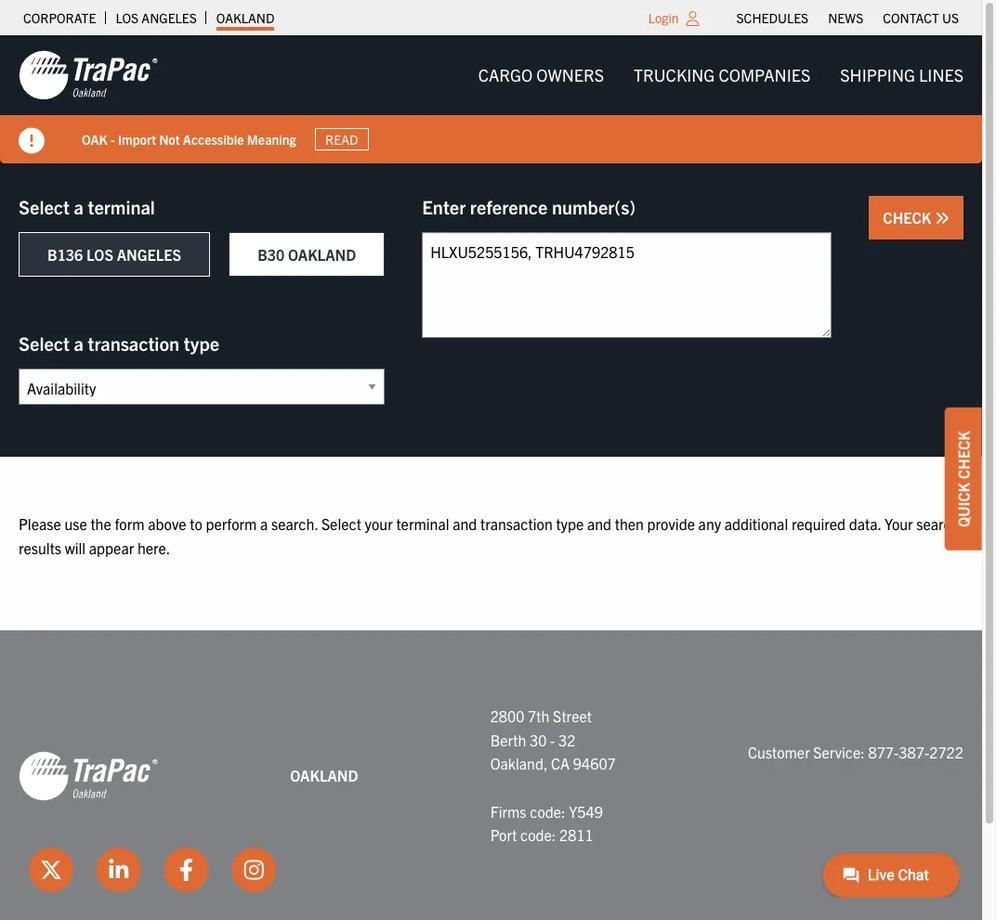 Task type: describe. For each thing, give the bounding box(es) containing it.
shipping lines
[[840, 64, 964, 85]]

2722
[[929, 743, 964, 762]]

the
[[90, 515, 111, 533]]

owners
[[536, 64, 604, 85]]

will
[[65, 539, 86, 557]]

form
[[115, 515, 145, 533]]

contact
[[883, 9, 939, 26]]

- inside 2800 7th street berth 30 - 32 oakland, ca 94607
[[550, 731, 555, 750]]

trucking companies
[[634, 64, 811, 85]]

street
[[553, 707, 592, 726]]

read link
[[315, 128, 369, 151]]

berth
[[490, 731, 526, 750]]

to
[[190, 515, 202, 533]]

solid image
[[19, 128, 45, 154]]

footer containing 2800 7th street
[[0, 631, 982, 921]]

then
[[615, 515, 644, 533]]

1 oakland image from the top
[[19, 49, 158, 101]]

firms code:  y549 port code:  2811
[[490, 802, 603, 845]]

menu bar inside banner
[[463, 57, 978, 94]]

2 oakland image from the top
[[19, 751, 158, 803]]

accessible
[[183, 131, 244, 147]]

select inside please use the form above to perform a search. select your terminal and transaction type and then provide any additional required data. your search results will appear here. quick check
[[321, 515, 361, 533]]

menu bar containing schedules
[[727, 5, 969, 31]]

corporate
[[23, 9, 96, 26]]

0 horizontal spatial type
[[184, 332, 219, 355]]

contact us
[[883, 9, 959, 26]]

schedules link
[[736, 5, 809, 31]]

check inside please use the form above to perform a search. select your terminal and transaction type and then provide any additional required data. your search results will appear here. quick check
[[954, 431, 973, 479]]

a for terminal
[[74, 195, 84, 218]]

login
[[648, 9, 679, 26]]

above
[[148, 515, 186, 533]]

enter reference number(s)
[[422, 195, 636, 218]]

cargo owners link
[[463, 57, 619, 94]]

appear
[[89, 539, 134, 557]]

los angeles
[[116, 9, 197, 26]]

cargo owners
[[478, 64, 604, 85]]

2800 7th street berth 30 - 32 oakland, ca 94607
[[490, 707, 616, 773]]

here.
[[137, 539, 170, 557]]

1 vertical spatial los
[[86, 245, 113, 264]]

quick
[[954, 483, 973, 527]]

your
[[365, 515, 393, 533]]

quick check link
[[945, 408, 982, 550]]

1 horizontal spatial los
[[116, 9, 139, 26]]

import
[[118, 131, 156, 147]]

customer service: 877-387-2722
[[748, 743, 964, 762]]

7th
[[528, 707, 549, 726]]

news
[[828, 9, 863, 26]]

0 horizontal spatial transaction
[[88, 332, 179, 355]]

trucking
[[634, 64, 715, 85]]

not
[[159, 131, 180, 147]]

customer
[[748, 743, 810, 762]]

search
[[916, 515, 960, 533]]

select for select a terminal
[[19, 195, 70, 218]]

login link
[[648, 9, 679, 26]]

use
[[65, 515, 87, 533]]

enter
[[422, 195, 466, 218]]

2800
[[490, 707, 524, 726]]

number(s)
[[552, 195, 636, 218]]

877-
[[868, 743, 899, 762]]

light image
[[686, 11, 699, 26]]

0 horizontal spatial -
[[111, 131, 115, 147]]

Enter reference number(s) text field
[[422, 232, 832, 338]]

port
[[490, 826, 517, 845]]



Task type: vqa. For each thing, say whether or not it's contained in the screenshot.
Quick Check
no



Task type: locate. For each thing, give the bounding box(es) containing it.
code: right port
[[520, 826, 556, 845]]

menu bar up shipping
[[727, 5, 969, 31]]

b30
[[258, 245, 285, 264]]

0 vertical spatial a
[[74, 195, 84, 218]]

select a transaction type
[[19, 332, 219, 355]]

32
[[559, 731, 576, 750]]

2 vertical spatial a
[[260, 515, 268, 533]]

-
[[111, 131, 115, 147], [550, 731, 555, 750]]

94607
[[573, 755, 616, 773]]

menu bar containing cargo owners
[[463, 57, 978, 94]]

angeles down select a terminal
[[117, 245, 181, 264]]

terminal inside please use the form above to perform a search. select your terminal and transaction type and then provide any additional required data. your search results will appear here. quick check
[[396, 515, 449, 533]]

0 vertical spatial transaction
[[88, 332, 179, 355]]

oakland image
[[19, 49, 158, 101], [19, 751, 158, 803]]

a down 'b136'
[[74, 332, 84, 355]]

contact us link
[[883, 5, 959, 31]]

select up 'b136'
[[19, 195, 70, 218]]

schedules
[[736, 9, 809, 26]]

0 vertical spatial oakland image
[[19, 49, 158, 101]]

search.
[[271, 515, 318, 533]]

1 vertical spatial a
[[74, 332, 84, 355]]

oakland
[[216, 9, 275, 26], [288, 245, 356, 264], [290, 767, 358, 785]]

terminal
[[88, 195, 155, 218], [396, 515, 449, 533]]

0 vertical spatial oakland
[[216, 9, 275, 26]]

0 vertical spatial angeles
[[142, 9, 197, 26]]

1 vertical spatial -
[[550, 731, 555, 750]]

a
[[74, 195, 84, 218], [74, 332, 84, 355], [260, 515, 268, 533]]

please
[[19, 515, 61, 533]]

0 vertical spatial -
[[111, 131, 115, 147]]

1 horizontal spatial and
[[587, 515, 611, 533]]

check button
[[869, 196, 964, 240]]

oakland link
[[216, 5, 275, 31]]

1 horizontal spatial -
[[550, 731, 555, 750]]

trucking companies link
[[619, 57, 825, 94]]

1 vertical spatial menu bar
[[463, 57, 978, 94]]

angeles left oakland 'link'
[[142, 9, 197, 26]]

387-
[[899, 743, 929, 762]]

1 and from the left
[[453, 515, 477, 533]]

los right 'b136'
[[86, 245, 113, 264]]

select down 'b136'
[[19, 332, 70, 355]]

0 horizontal spatial los
[[86, 245, 113, 264]]

0 vertical spatial check
[[883, 208, 935, 227]]

code: up 2811
[[530, 802, 565, 821]]

2 vertical spatial oakland
[[290, 767, 358, 785]]

2 and from the left
[[587, 515, 611, 533]]

meaning
[[247, 131, 296, 147]]

news link
[[828, 5, 863, 31]]

angeles
[[142, 9, 197, 26], [117, 245, 181, 264]]

2 vertical spatial select
[[321, 515, 361, 533]]

type
[[184, 332, 219, 355], [556, 515, 584, 533]]

ca
[[551, 755, 570, 773]]

los right corporate
[[116, 9, 139, 26]]

- right 30
[[550, 731, 555, 750]]

a left search.
[[260, 515, 268, 533]]

type inside please use the form above to perform a search. select your terminal and transaction type and then provide any additional required data. your search results will appear here. quick check
[[556, 515, 584, 533]]

terminal up b136 los angeles
[[88, 195, 155, 218]]

select
[[19, 195, 70, 218], [19, 332, 70, 355], [321, 515, 361, 533]]

banner containing cargo owners
[[0, 35, 996, 164]]

footer
[[0, 631, 982, 921]]

additional
[[725, 515, 788, 533]]

us
[[942, 9, 959, 26]]

and left 'then'
[[587, 515, 611, 533]]

los angeles link
[[116, 5, 197, 31]]

1 vertical spatial terminal
[[396, 515, 449, 533]]

1 horizontal spatial type
[[556, 515, 584, 533]]

1 vertical spatial transaction
[[480, 515, 553, 533]]

0 vertical spatial code:
[[530, 802, 565, 821]]

0 horizontal spatial and
[[453, 515, 477, 533]]

30
[[530, 731, 547, 750]]

your
[[885, 515, 913, 533]]

b30 oakland
[[258, 245, 356, 264]]

a for transaction
[[74, 332, 84, 355]]

oak
[[82, 131, 108, 147]]

1 vertical spatial check
[[954, 431, 973, 479]]

companies
[[719, 64, 811, 85]]

and right your
[[453, 515, 477, 533]]

and
[[453, 515, 477, 533], [587, 515, 611, 533]]

service:
[[813, 743, 865, 762]]

banner
[[0, 35, 996, 164]]

0 horizontal spatial terminal
[[88, 195, 155, 218]]

transaction inside please use the form above to perform a search. select your terminal and transaction type and then provide any additional required data. your search results will appear here. quick check
[[480, 515, 553, 533]]

reference
[[470, 195, 548, 218]]

oak - import not accessible meaning
[[82, 131, 296, 147]]

b136 los angeles
[[47, 245, 181, 264]]

data.
[[849, 515, 881, 533]]

y549
[[569, 802, 603, 821]]

select for select a transaction type
[[19, 332, 70, 355]]

check inside button
[[883, 208, 935, 227]]

1 vertical spatial type
[[556, 515, 584, 533]]

code:
[[530, 802, 565, 821], [520, 826, 556, 845]]

any
[[698, 515, 721, 533]]

results
[[19, 539, 61, 557]]

transaction
[[88, 332, 179, 355], [480, 515, 553, 533]]

select left your
[[321, 515, 361, 533]]

menu bar
[[727, 5, 969, 31], [463, 57, 978, 94]]

1 horizontal spatial transaction
[[480, 515, 553, 533]]

1 vertical spatial select
[[19, 332, 70, 355]]

1 vertical spatial code:
[[520, 826, 556, 845]]

- right oak
[[111, 131, 115, 147]]

terminal right your
[[396, 515, 449, 533]]

0 vertical spatial type
[[184, 332, 219, 355]]

0 vertical spatial los
[[116, 9, 139, 26]]

0 horizontal spatial check
[[883, 208, 935, 227]]

oakland,
[[490, 755, 548, 773]]

shipping lines link
[[825, 57, 978, 94]]

1 vertical spatial angeles
[[117, 245, 181, 264]]

1 horizontal spatial check
[[954, 431, 973, 479]]

firms
[[490, 802, 526, 821]]

2811
[[559, 826, 594, 845]]

1 horizontal spatial terminal
[[396, 515, 449, 533]]

1 vertical spatial oakland
[[288, 245, 356, 264]]

los
[[116, 9, 139, 26], [86, 245, 113, 264]]

solid image
[[935, 211, 950, 226]]

check
[[883, 208, 935, 227], [954, 431, 973, 479]]

read
[[325, 131, 358, 148]]

0 vertical spatial select
[[19, 195, 70, 218]]

corporate link
[[23, 5, 96, 31]]

required
[[792, 515, 846, 533]]

please use the form above to perform a search. select your terminal and transaction type and then provide any additional required data. your search results will appear here. quick check
[[19, 431, 973, 557]]

a up 'b136'
[[74, 195, 84, 218]]

b136
[[47, 245, 83, 264]]

perform
[[206, 515, 257, 533]]

menu bar down light icon
[[463, 57, 978, 94]]

0 vertical spatial terminal
[[88, 195, 155, 218]]

a inside please use the form above to perform a search. select your terminal and transaction type and then provide any additional required data. your search results will appear here. quick check
[[260, 515, 268, 533]]

cargo
[[478, 64, 533, 85]]

select a terminal
[[19, 195, 155, 218]]

shipping
[[840, 64, 915, 85]]

0 vertical spatial menu bar
[[727, 5, 969, 31]]

lines
[[919, 64, 964, 85]]

provide
[[647, 515, 695, 533]]

1 vertical spatial oakland image
[[19, 751, 158, 803]]



